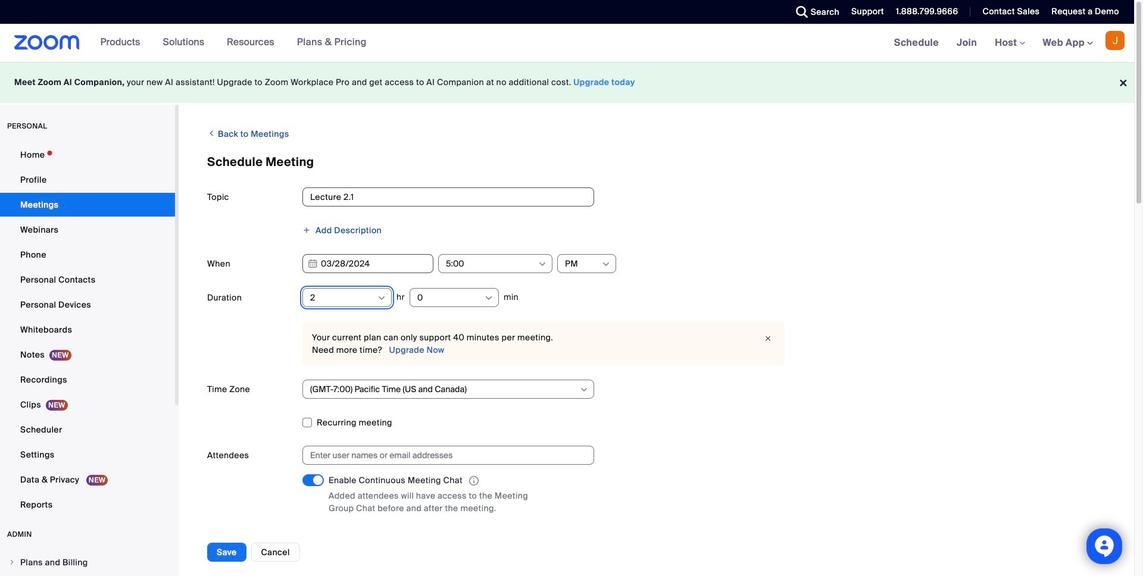 Task type: locate. For each thing, give the bounding box(es) containing it.
banner
[[0, 24, 1134, 63]]

left image
[[207, 127, 216, 139]]

1 show options image from the left
[[538, 260, 547, 269]]

menu item
[[0, 551, 175, 574]]

application
[[329, 475, 555, 488]]

Persistent Chat, enter email address,Enter user names or email addresses text field
[[310, 447, 576, 464]]

select start time text field
[[446, 255, 537, 273]]

show options image
[[538, 260, 547, 269], [601, 260, 611, 269]]

personal menu menu
[[0, 143, 175, 518]]

add image
[[303, 226, 311, 235]]

product information navigation
[[91, 24, 376, 62]]

meetings navigation
[[885, 24, 1134, 63]]

1 horizontal spatial show options image
[[601, 260, 611, 269]]

0 horizontal spatial show options image
[[538, 260, 547, 269]]

learn more about enable continuous meeting chat image
[[466, 476, 482, 487]]

footer
[[0, 62, 1134, 103]]

profile picture image
[[1106, 31, 1125, 50]]

1 horizontal spatial show options image
[[484, 294, 494, 303]]

option group
[[303, 530, 1106, 549]]

show options image
[[377, 294, 386, 303], [484, 294, 494, 303], [579, 385, 589, 395]]



Task type: vqa. For each thing, say whether or not it's contained in the screenshot.
Sessions,
no



Task type: describe. For each thing, give the bounding box(es) containing it.
select time zone text field
[[310, 381, 579, 398]]

close image
[[761, 333, 775, 345]]

My Meeting text field
[[303, 188, 594, 207]]

0 horizontal spatial show options image
[[377, 294, 386, 303]]

choose date text field
[[303, 254, 434, 273]]

2 show options image from the left
[[601, 260, 611, 269]]

right image
[[8, 559, 15, 566]]

2 horizontal spatial show options image
[[579, 385, 589, 395]]

zoom logo image
[[14, 35, 80, 50]]



